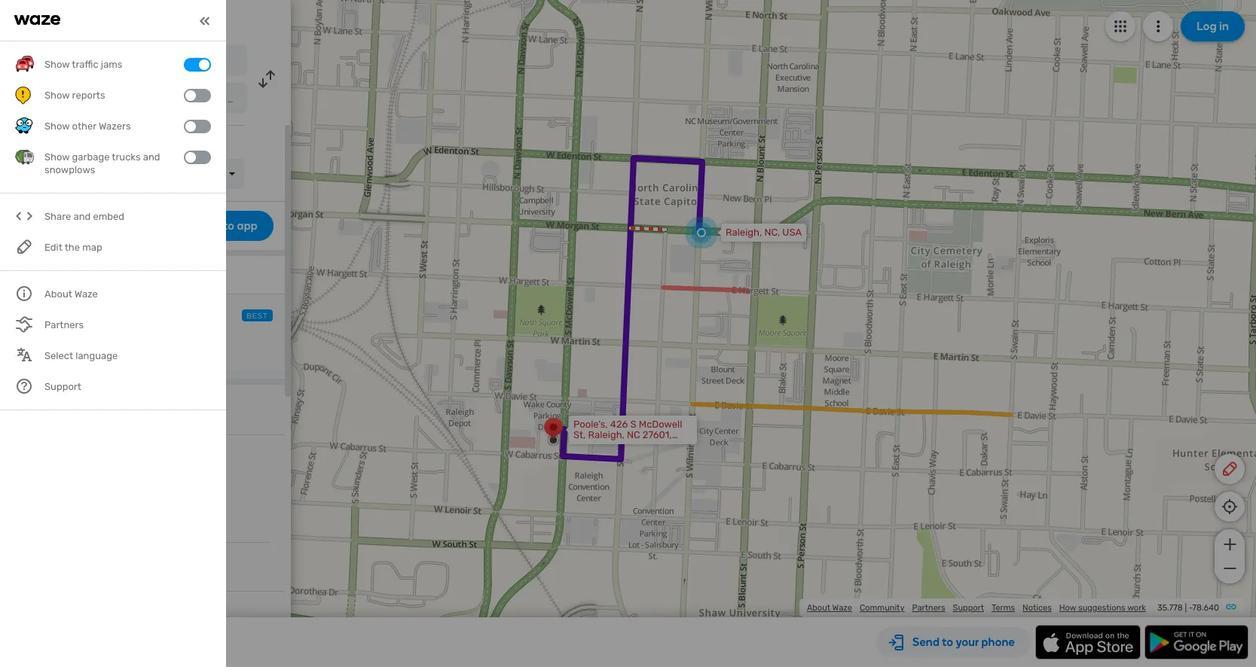 Task type: vqa. For each thing, say whether or not it's contained in the screenshot.
2nd 0
no



Task type: locate. For each thing, give the bounding box(es) containing it.
nc, for raleigh
[[97, 57, 111, 67]]

426
[[95, 94, 111, 105], [611, 419, 628, 430]]

1 horizontal spatial nc
[[627, 430, 641, 441]]

1 left 5
[[22, 309, 26, 322]]

1 vertical spatial mcdowell
[[639, 419, 683, 430]]

1 vertical spatial st,
[[574, 430, 586, 441]]

nc inside poole's 426 s mcdowell st, raleigh, nc 27601, usa
[[213, 94, 225, 105]]

0 horizontal spatial 27601,
[[227, 94, 254, 105]]

s inside poole's, 426 s mcdowell st, raleigh, nc 27601, usa
[[631, 419, 637, 430]]

notices link
[[1023, 604, 1052, 614]]

1 horizontal spatial pm
[[194, 168, 208, 179]]

1 horizontal spatial st,
[[574, 430, 586, 441]]

1 vertical spatial pm
[[143, 312, 156, 323]]

0 vertical spatial s
[[113, 94, 119, 105]]

0 vertical spatial mcdowell
[[121, 94, 161, 105]]

2 horizontal spatial s
[[631, 419, 637, 430]]

1 horizontal spatial 426
[[611, 419, 628, 430]]

pm right the 3:00
[[194, 168, 208, 179]]

1 vertical spatial 27601,
[[643, 430, 672, 441]]

nc
[[213, 94, 225, 105], [627, 430, 641, 441]]

5
[[42, 308, 50, 324]]

0 vertical spatial raleigh,
[[177, 94, 211, 105]]

78.640
[[1193, 604, 1220, 614]]

usa inside poole's 426 s mcdowell st, raleigh, nc 27601, usa
[[257, 94, 275, 105]]

best
[[247, 312, 268, 321]]

s right poole's,
[[631, 419, 637, 430]]

0 horizontal spatial mcdowell
[[121, 94, 161, 105]]

1 vertical spatial nc,
[[765, 227, 780, 238]]

st
[[99, 329, 110, 341]]

2:55
[[122, 312, 141, 323]]

starting
[[15, 410, 54, 423]]

and
[[73, 211, 91, 223]]

st, inside poole's 426 s mcdowell st, raleigh, nc 27601, usa
[[163, 94, 175, 105]]

s inside s salisbury st raleigh 0.8 miles
[[42, 329, 49, 341]]

0 horizontal spatial st,
[[163, 94, 175, 105]]

s for poole's,
[[631, 419, 637, 430]]

1 horizontal spatial raleigh,
[[588, 430, 625, 441]]

1 horizontal spatial 1
[[86, 168, 91, 179]]

st,
[[163, 94, 175, 105], [574, 430, 586, 441]]

1 vertical spatial 1
[[22, 309, 26, 322]]

leave
[[81, 312, 107, 323]]

1 vertical spatial 426
[[611, 419, 628, 430]]

how
[[1060, 604, 1077, 614]]

about waze link
[[807, 604, 853, 614]]

0 horizontal spatial 426
[[95, 94, 111, 105]]

mcdowell
[[121, 94, 161, 105], [639, 419, 683, 430]]

426 inside poole's 426 s mcdowell st, raleigh, nc 27601, usa
[[95, 94, 111, 105]]

raleigh,
[[177, 94, 211, 105], [726, 227, 762, 238], [588, 430, 625, 441]]

1 vertical spatial raleigh,
[[726, 227, 762, 238]]

27601, for poole's
[[227, 94, 254, 105]]

raleigh, for poole's,
[[588, 430, 625, 441]]

nc inside poole's, 426 s mcdowell st, raleigh, nc 27601, usa
[[627, 430, 641, 441]]

point
[[57, 410, 81, 423]]

0 vertical spatial st,
[[163, 94, 175, 105]]

usa
[[113, 57, 131, 67], [257, 94, 275, 105], [783, 227, 802, 238], [574, 440, 593, 452]]

starting point
[[15, 410, 81, 423]]

how suggestions work link
[[1060, 604, 1147, 614]]

s inside poole's 426 s mcdowell st, raleigh, nc 27601, usa
[[113, 94, 119, 105]]

s
[[113, 94, 119, 105], [42, 329, 49, 341], [631, 419, 637, 430]]

3:00 pm
[[170, 168, 208, 179]]

3:00
[[170, 168, 191, 179]]

raleigh nc, usa
[[55, 55, 131, 68]]

poole's
[[55, 93, 89, 106]]

nc, inside raleigh nc, usa
[[97, 57, 111, 67]]

27601, inside poole's, 426 s mcdowell st, raleigh, nc 27601, usa
[[643, 430, 672, 441]]

0 horizontal spatial 1
[[22, 309, 26, 322]]

1 horizontal spatial mcdowell
[[639, 419, 683, 430]]

s up 0.8
[[42, 329, 49, 341]]

destination button
[[104, 410, 160, 433]]

0 vertical spatial nc
[[213, 94, 225, 105]]

27601,
[[227, 94, 254, 105], [643, 430, 672, 441]]

terms link
[[992, 604, 1015, 614]]

1 vertical spatial raleigh
[[112, 329, 149, 341]]

raleigh down 2:55
[[112, 329, 149, 341]]

1 horizontal spatial nc,
[[765, 227, 780, 238]]

0 vertical spatial raleigh
[[55, 55, 92, 68]]

0 horizontal spatial raleigh
[[55, 55, 92, 68]]

share and embed
[[44, 211, 124, 223]]

fri, dec 1
[[50, 168, 91, 179]]

0 horizontal spatial pm
[[143, 312, 156, 323]]

work
[[1128, 604, 1147, 614]]

driving
[[90, 12, 135, 29]]

1 right dec
[[86, 168, 91, 179]]

426 inside poole's, 426 s mcdowell st, raleigh, nc 27601, usa
[[611, 419, 628, 430]]

27601, for poole's,
[[643, 430, 672, 441]]

2 vertical spatial raleigh,
[[588, 430, 625, 441]]

0 vertical spatial nc,
[[97, 57, 111, 67]]

0 horizontal spatial nc,
[[97, 57, 111, 67]]

35.778
[[1158, 604, 1183, 614]]

mcdowell down raleigh nc, usa at the left top of the page
[[121, 94, 161, 105]]

clock image
[[11, 133, 29, 152]]

0 horizontal spatial nc
[[213, 94, 225, 105]]

2 vertical spatial s
[[631, 419, 637, 430]]

raleigh, inside poole's 426 s mcdowell st, raleigh, nc 27601, usa
[[177, 94, 211, 105]]

nc,
[[97, 57, 111, 67], [765, 227, 780, 238]]

4.5
[[193, 616, 258, 666]]

raleigh up poole's at the left of the page
[[55, 55, 92, 68]]

dec
[[66, 168, 84, 179]]

location image
[[15, 89, 33, 107]]

st, inside poole's, 426 s mcdowell st, raleigh, nc 27601, usa
[[574, 430, 586, 441]]

raleigh, for poole's
[[177, 94, 211, 105]]

st, for poole's,
[[574, 430, 586, 441]]

partners
[[913, 604, 946, 614]]

s salisbury st raleigh 0.8 miles
[[42, 329, 149, 357]]

1 horizontal spatial s
[[113, 94, 119, 105]]

27601, inside poole's 426 s mcdowell st, raleigh, nc 27601, usa
[[227, 94, 254, 105]]

1 vertical spatial nc
[[627, 430, 641, 441]]

pm
[[194, 168, 208, 179], [143, 312, 156, 323]]

1 horizontal spatial raleigh
[[112, 329, 149, 341]]

1 vertical spatial s
[[42, 329, 49, 341]]

current location image
[[15, 51, 33, 69]]

raleigh
[[55, 55, 92, 68], [112, 329, 149, 341]]

raleigh, inside poole's, 426 s mcdowell st, raleigh, nc 27601, usa
[[588, 430, 625, 441]]

miles
[[59, 347, 87, 357]]

2 horizontal spatial raleigh,
[[726, 227, 762, 238]]

426 right poole's,
[[611, 419, 628, 430]]

mcdowell inside poole's, 426 s mcdowell st, raleigh, nc 27601, usa
[[639, 419, 683, 430]]

0 vertical spatial 1
[[86, 168, 91, 179]]

zoom out image
[[1221, 560, 1240, 578]]

0 horizontal spatial raleigh,
[[177, 94, 211, 105]]

pm inside list box
[[194, 168, 208, 179]]

0 horizontal spatial s
[[42, 329, 49, 341]]

0 vertical spatial 426
[[95, 94, 111, 105]]

pencil image
[[1221, 461, 1239, 479]]

mcdowell inside poole's 426 s mcdowell st, raleigh, nc 27601, usa
[[121, 94, 161, 105]]

partners link
[[913, 604, 946, 614]]

1
[[86, 168, 91, 179], [22, 309, 26, 322]]

community link
[[860, 604, 905, 614]]

s right poole's at the left of the page
[[113, 94, 119, 105]]

1 horizontal spatial 27601,
[[643, 430, 672, 441]]

426 right poole's at the left of the page
[[95, 94, 111, 105]]

0 vertical spatial pm
[[194, 168, 208, 179]]

mcdowell right poole's,
[[639, 419, 683, 430]]

0 vertical spatial 27601,
[[227, 94, 254, 105]]

pm right 2:55
[[143, 312, 156, 323]]



Task type: describe. For each thing, give the bounding box(es) containing it.
st, for poole's
[[163, 94, 175, 105]]

about waze community partners support terms notices how suggestions work
[[807, 604, 1147, 614]]

support
[[953, 604, 985, 614]]

mcdowell for poole's,
[[639, 419, 683, 430]]

3:00 pm list box
[[161, 159, 244, 189]]

destination
[[104, 410, 160, 423]]

about
[[807, 604, 831, 614]]

support link
[[953, 604, 985, 614]]

|
[[1185, 604, 1187, 614]]

-
[[1189, 604, 1193, 614]]

1 inside list box
[[86, 168, 91, 179]]

0.8
[[42, 347, 57, 357]]

waze
[[833, 604, 853, 614]]

terms
[[992, 604, 1015, 614]]

426 for poole's,
[[611, 419, 628, 430]]

5 min leave by 2:55 pm
[[42, 308, 156, 324]]

by
[[109, 312, 119, 323]]

share and embed link
[[15, 202, 211, 232]]

s for poole's
[[113, 94, 119, 105]]

usa inside poole's, 426 s mcdowell st, raleigh, nc 27601, usa
[[574, 440, 593, 452]]

suggestions
[[1079, 604, 1126, 614]]

poole's 426 s mcdowell st, raleigh, nc 27601, usa
[[55, 93, 275, 106]]

nc for poole's
[[213, 94, 225, 105]]

link image
[[1226, 602, 1238, 614]]

salisbury
[[51, 329, 96, 341]]

fri, dec 1 list box
[[41, 159, 154, 189]]

notices
[[1023, 604, 1052, 614]]

fri,
[[50, 168, 64, 179]]

share
[[44, 211, 71, 223]]

usa inside raleigh nc, usa
[[113, 57, 131, 67]]

directions
[[138, 12, 201, 29]]

min
[[53, 308, 76, 324]]

pm inside 5 min leave by 2:55 pm
[[143, 312, 156, 323]]

embed
[[93, 211, 124, 223]]

community
[[860, 604, 905, 614]]

426 for poole's
[[95, 94, 111, 105]]

zoom in image
[[1221, 536, 1240, 554]]

code image
[[15, 208, 34, 226]]

mcdowell for poole's
[[121, 94, 161, 105]]

poole's,
[[574, 419, 608, 430]]

routes
[[11, 270, 44, 283]]

driving directions
[[90, 12, 201, 29]]

raleigh inside s salisbury st raleigh 0.8 miles
[[112, 329, 149, 341]]

raleigh, nc, usa
[[726, 227, 802, 238]]

35.778 | -78.640
[[1158, 604, 1220, 614]]

nc for poole's,
[[627, 430, 641, 441]]

nc, for raleigh,
[[765, 227, 780, 238]]

poole's, 426 s mcdowell st, raleigh, nc 27601, usa
[[574, 419, 683, 452]]

starting point button
[[15, 410, 81, 435]]



